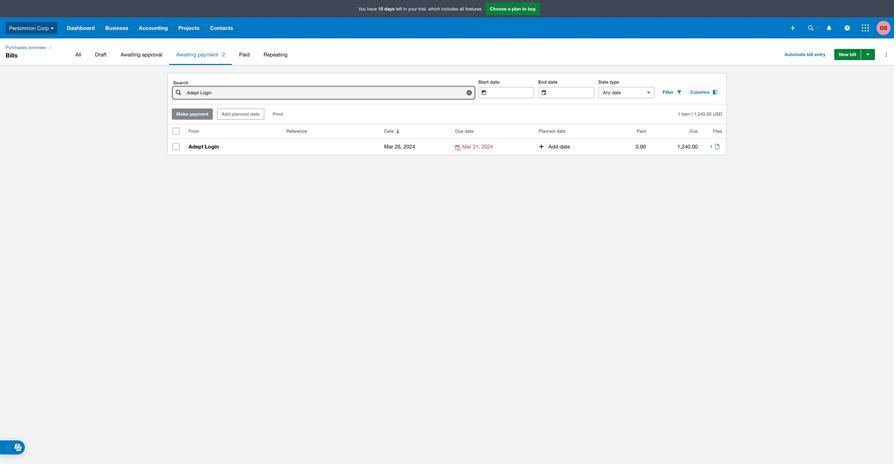 Task type: locate. For each thing, give the bounding box(es) containing it.
1 horizontal spatial svg image
[[827, 25, 832, 31]]

overflow menu image
[[880, 48, 894, 61]]

0 horizontal spatial svg image
[[809, 25, 814, 31]]

list of all the bills element
[[168, 124, 727, 155]]

banner
[[0, 0, 894, 38]]

menu
[[68, 44, 775, 65]]

svg image
[[862, 24, 869, 31], [845, 25, 850, 31], [791, 26, 795, 30], [51, 28, 54, 29]]

None field
[[492, 87, 534, 98], [552, 87, 594, 98], [599, 87, 641, 98], [492, 87, 534, 98], [552, 87, 594, 98], [599, 87, 641, 98]]

overdue icon image
[[455, 145, 462, 151]]

svg image
[[809, 25, 814, 31], [827, 25, 832, 31]]

navigation
[[0, 38, 894, 65]]



Task type: vqa. For each thing, say whether or not it's contained in the screenshot.
banner
yes



Task type: describe. For each thing, give the bounding box(es) containing it.
file attachments image
[[714, 144, 721, 149]]

Enter a contact, amount, or reference field
[[186, 88, 462, 98]]

1 svg image from the left
[[809, 25, 814, 31]]

clear search image
[[462, 86, 476, 100]]

2 svg image from the left
[[827, 25, 832, 31]]



